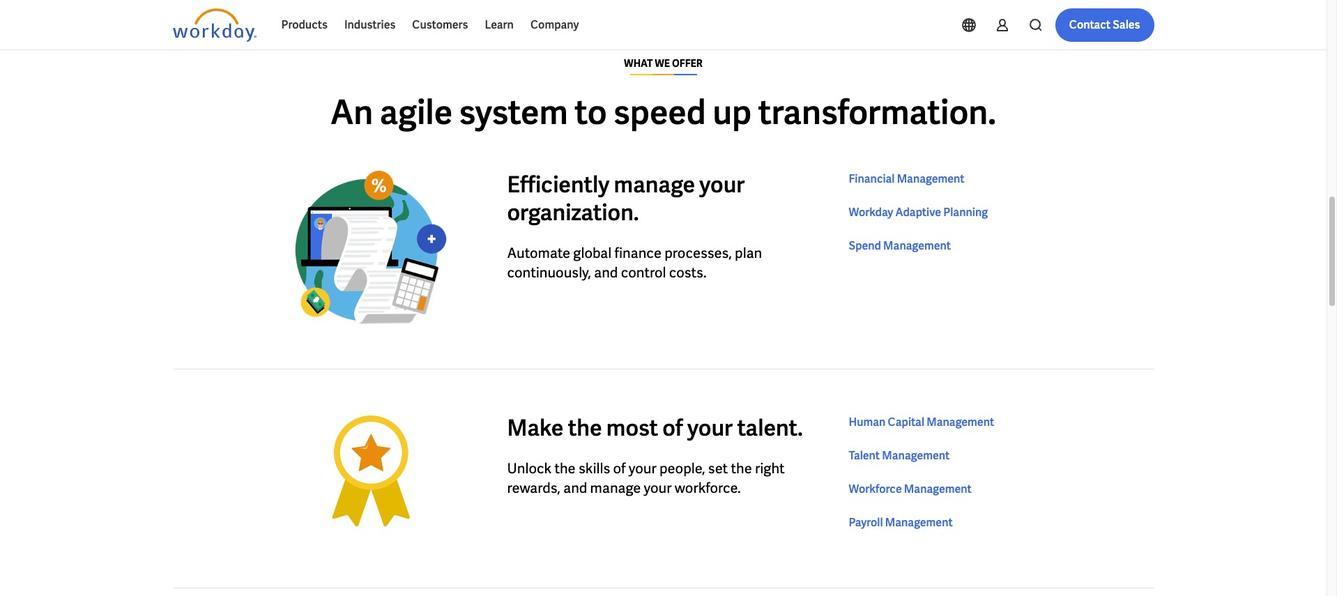 Task type: vqa. For each thing, say whether or not it's contained in the screenshot.
EFFICIENTLY
yes



Task type: describe. For each thing, give the bounding box(es) containing it.
talent management
[[849, 448, 950, 463]]

we
[[655, 57, 670, 70]]

speed
[[614, 91, 706, 134]]

the for make
[[568, 413, 602, 443]]

financial
[[849, 171, 895, 186]]

company
[[530, 17, 579, 32]]

plan
[[735, 244, 762, 262]]

processes,
[[664, 244, 732, 262]]

adaptive
[[895, 205, 941, 220]]

people,
[[659, 459, 705, 478]]

financial management
[[849, 171, 965, 186]]

workforce management link
[[849, 481, 972, 498]]

transformation.
[[758, 91, 996, 134]]

what
[[624, 57, 653, 70]]

spend management
[[849, 238, 951, 253]]

'' image for make the most of your talent.
[[256, 414, 485, 543]]

an agile system to speed up transformation.
[[330, 91, 996, 134]]

unlock the skills of your people, set the right rewards, and manage your workforce.
[[507, 459, 785, 497]]

up
[[713, 91, 752, 134]]

and inside the unlock the skills of your people, set the right rewards, and manage your workforce.
[[563, 479, 587, 497]]

global
[[573, 244, 612, 262]]

management for workforce management
[[904, 482, 972, 496]]

control
[[621, 264, 666, 282]]

make
[[507, 413, 564, 443]]

organization.
[[507, 198, 639, 227]]

talent.
[[737, 413, 803, 443]]

customers
[[412, 17, 468, 32]]

automate global finance processes, plan continuously, and control costs.
[[507, 244, 762, 282]]

workday
[[849, 205, 893, 220]]

human capital management link
[[849, 414, 994, 431]]

an
[[330, 91, 373, 134]]

set
[[708, 459, 728, 478]]

contact sales link
[[1055, 8, 1154, 42]]

contact sales
[[1069, 17, 1140, 32]]

management for financial management
[[897, 171, 965, 186]]

efficiently manage your organization.
[[507, 170, 745, 227]]

manage inside efficiently manage your organization.
[[614, 170, 695, 199]]

workforce
[[849, 482, 902, 496]]

the for unlock
[[554, 459, 576, 478]]

customers button
[[404, 8, 476, 42]]

to
[[575, 91, 607, 134]]

human
[[849, 415, 886, 429]]

manage inside the unlock the skills of your people, set the right rewards, and manage your workforce.
[[590, 479, 641, 497]]

spend management link
[[849, 238, 951, 254]]

products button
[[273, 8, 336, 42]]

most
[[606, 413, 658, 443]]

company button
[[522, 8, 587, 42]]

payroll
[[849, 515, 883, 530]]

finance
[[614, 244, 662, 262]]

workday adaptive planning link
[[849, 204, 988, 221]]



Task type: locate. For each thing, give the bounding box(es) containing it.
efficiently
[[507, 170, 609, 199]]

of right 'skills'
[[613, 459, 626, 478]]

products
[[281, 17, 328, 32]]

continuously,
[[507, 264, 591, 282]]

and inside automate global finance processes, plan continuously, and control costs.
[[594, 264, 618, 282]]

system
[[459, 91, 568, 134]]

rewards,
[[507, 479, 560, 497]]

the up 'skills'
[[568, 413, 602, 443]]

management
[[897, 171, 965, 186], [883, 238, 951, 253], [927, 415, 994, 429], [882, 448, 950, 463], [904, 482, 972, 496], [885, 515, 953, 530]]

1 vertical spatial '' image
[[256, 414, 485, 543]]

1 vertical spatial of
[[613, 459, 626, 478]]

spend
[[849, 238, 881, 253]]

learn button
[[476, 8, 522, 42]]

workforce management
[[849, 482, 972, 496]]

0 vertical spatial and
[[594, 264, 618, 282]]

management up adaptive
[[897, 171, 965, 186]]

of
[[662, 413, 683, 443], [613, 459, 626, 478]]

payroll management
[[849, 515, 953, 530]]

make the most of your talent.
[[507, 413, 803, 443]]

right
[[755, 459, 785, 478]]

management up the payroll management
[[904, 482, 972, 496]]

your
[[699, 170, 745, 199], [687, 413, 733, 443], [629, 459, 656, 478], [644, 479, 672, 497]]

0 horizontal spatial and
[[563, 479, 587, 497]]

management down human capital management link
[[882, 448, 950, 463]]

sales
[[1113, 17, 1140, 32]]

management for spend management
[[883, 238, 951, 253]]

the right set
[[731, 459, 752, 478]]

management down workday adaptive planning 'link'
[[883, 238, 951, 253]]

0 vertical spatial '' image
[[256, 171, 485, 324]]

of right most
[[662, 413, 683, 443]]

of inside the unlock the skills of your people, set the right rewards, and manage your workforce.
[[613, 459, 626, 478]]

financial management link
[[849, 171, 965, 188]]

0 horizontal spatial of
[[613, 459, 626, 478]]

contact
[[1069, 17, 1111, 32]]

0 vertical spatial manage
[[614, 170, 695, 199]]

industries button
[[336, 8, 404, 42]]

of for most
[[662, 413, 683, 443]]

talent management link
[[849, 448, 950, 464]]

workforce.
[[675, 479, 741, 497]]

1 horizontal spatial of
[[662, 413, 683, 443]]

manage
[[614, 170, 695, 199], [590, 479, 641, 497]]

human capital management
[[849, 415, 994, 429]]

management for payroll management
[[885, 515, 953, 530]]

offer
[[672, 57, 703, 70]]

what we offer
[[624, 57, 703, 70]]

the left 'skills'
[[554, 459, 576, 478]]

1 vertical spatial and
[[563, 479, 587, 497]]

2 '' image from the top
[[256, 414, 485, 543]]

management down workforce management link
[[885, 515, 953, 530]]

the
[[568, 413, 602, 443], [554, 459, 576, 478], [731, 459, 752, 478]]

go to the homepage image
[[173, 8, 256, 42]]

workday adaptive planning
[[849, 205, 988, 220]]

of for skills
[[613, 459, 626, 478]]

costs.
[[669, 264, 706, 282]]

and down 'skills'
[[563, 479, 587, 497]]

'' image for efficiently manage your organization.
[[256, 171, 485, 324]]

1 '' image from the top
[[256, 171, 485, 324]]

industries
[[344, 17, 396, 32]]

and
[[594, 264, 618, 282], [563, 479, 587, 497]]

'' image
[[256, 171, 485, 324], [256, 414, 485, 543]]

management right capital
[[927, 415, 994, 429]]

automate
[[507, 244, 570, 262]]

planning
[[943, 205, 988, 220]]

1 horizontal spatial and
[[594, 264, 618, 282]]

1 vertical spatial manage
[[590, 479, 641, 497]]

and down global
[[594, 264, 618, 282]]

payroll management link
[[849, 515, 953, 531]]

learn
[[485, 17, 514, 32]]

management for talent management
[[882, 448, 950, 463]]

0 vertical spatial of
[[662, 413, 683, 443]]

your inside efficiently manage your organization.
[[699, 170, 745, 199]]

agile
[[380, 91, 452, 134]]

skills
[[579, 459, 610, 478]]

talent
[[849, 448, 880, 463]]

capital
[[888, 415, 924, 429]]

unlock
[[507, 459, 552, 478]]



